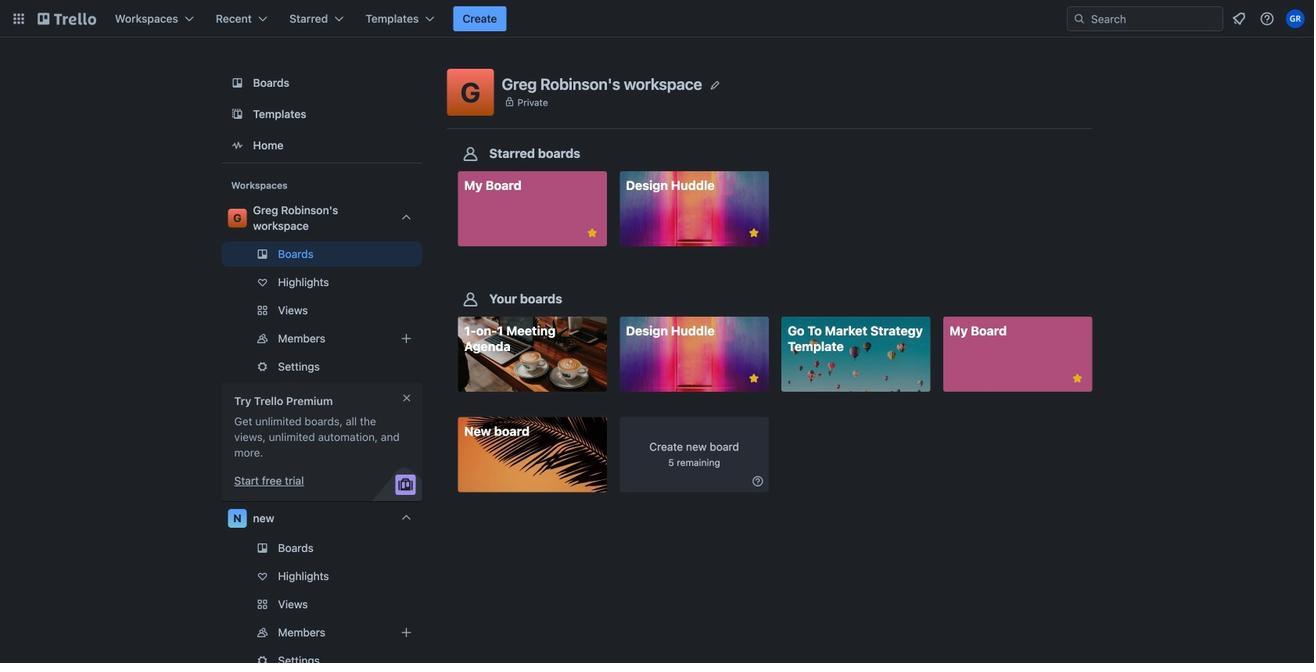 Task type: describe. For each thing, give the bounding box(es) containing it.
template board image
[[228, 105, 247, 124]]

open information menu image
[[1259, 11, 1275, 27]]

1 click to unstar this board. it will be removed from your starred list. image from the top
[[747, 226, 761, 240]]

1 add image from the top
[[397, 329, 416, 348]]

sm image
[[750, 474, 766, 489]]

2 click to unstar this board. it will be removed from your starred list. image from the top
[[747, 372, 761, 386]]

board image
[[228, 74, 247, 92]]

back to home image
[[38, 6, 96, 31]]

primary element
[[0, 0, 1314, 38]]

home image
[[228, 136, 247, 155]]



Task type: vqa. For each thing, say whether or not it's contained in the screenshot.
bottommost Click to unstar this board. It will be removed from your starred list. icon
yes



Task type: locate. For each thing, give the bounding box(es) containing it.
Search field
[[1086, 7, 1223, 31]]

0 vertical spatial add image
[[397, 329, 416, 348]]

0 vertical spatial click to unstar this board. it will be removed from your starred list. image
[[747, 226, 761, 240]]

1 vertical spatial add image
[[397, 623, 416, 642]]

search image
[[1073, 13, 1086, 25]]

1 vertical spatial click to unstar this board. it will be removed from your starred list. image
[[747, 372, 761, 386]]

2 add image from the top
[[397, 623, 416, 642]]

0 notifications image
[[1230, 9, 1248, 28]]

click to unstar this board. it will be removed from your starred list. image
[[585, 226, 599, 240]]

greg robinson (gregrobinson96) image
[[1286, 9, 1305, 28]]

click to unstar this board. it will be removed from your starred list. image
[[747, 226, 761, 240], [747, 372, 761, 386]]

add image
[[397, 329, 416, 348], [397, 623, 416, 642]]



